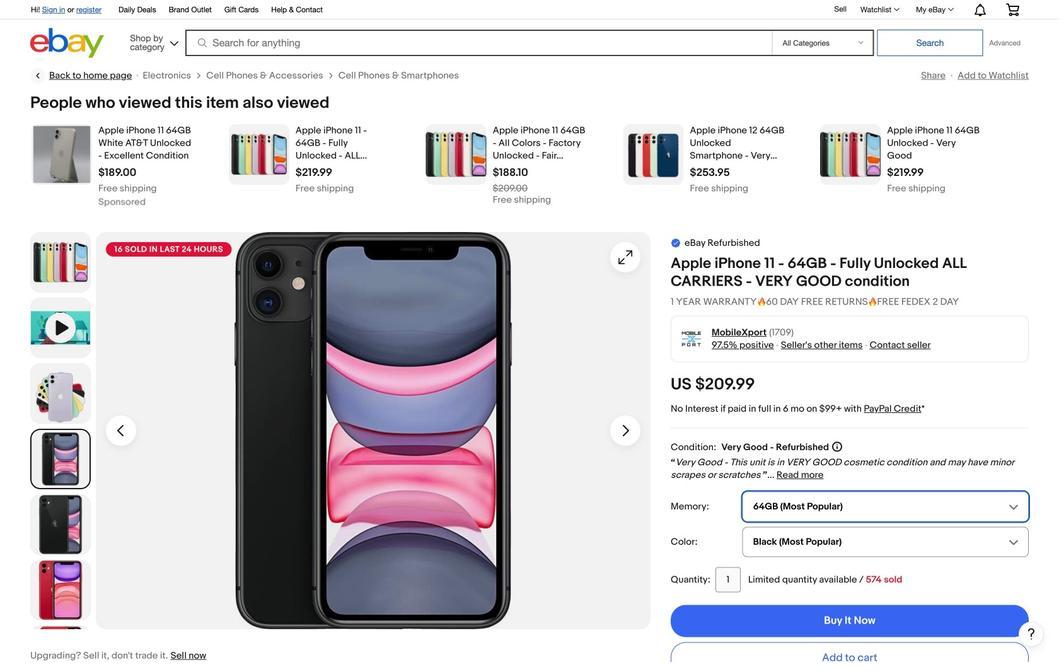 Task type: locate. For each thing, give the bounding box(es) containing it.
help, opens dialogs image
[[1025, 628, 1038, 640]]

None submit
[[878, 30, 984, 56]]

watchlist image
[[894, 8, 900, 11]]

my ebay image
[[949, 8, 954, 11]]

banner
[[24, 0, 1029, 61]]

text__icon image
[[671, 237, 681, 248]]

picture 1 of 10 image
[[31, 233, 90, 292]]

None text field
[[98, 166, 137, 179], [493, 166, 528, 179], [690, 166, 730, 179], [493, 184, 528, 193], [690, 184, 749, 193], [493, 196, 551, 204], [98, 166, 137, 179], [493, 166, 528, 179], [690, 166, 730, 179], [493, 184, 528, 193], [690, 184, 749, 193], [493, 196, 551, 204]]

picture 4 of 10 image
[[31, 495, 90, 554]]

None text field
[[296, 166, 332, 179], [887, 166, 924, 179], [98, 184, 157, 193], [296, 184, 354, 193], [887, 184, 946, 193], [716, 567, 741, 593], [296, 166, 332, 179], [887, 166, 924, 179], [98, 184, 157, 193], [296, 184, 354, 193], [887, 184, 946, 193], [716, 567, 741, 593]]

picture 3 of 10 image
[[96, 232, 651, 629], [33, 431, 88, 487]]

account navigation
[[24, 0, 1029, 20]]

0 horizontal spatial picture 3 of 10 image
[[33, 431, 88, 487]]



Task type: describe. For each thing, give the bounding box(es) containing it.
Search for anything text field
[[187, 31, 770, 55]]

your shopping cart image
[[1006, 3, 1020, 16]]

1 horizontal spatial picture 3 of 10 image
[[96, 232, 651, 629]]

video 1 of 1 image
[[31, 298, 90, 358]]

picture 2 of 10 image
[[31, 364, 90, 423]]

picture 5 of 10 image
[[31, 561, 90, 620]]



Task type: vqa. For each thing, say whether or not it's contained in the screenshot.
"PICTURE 2 OF 10"
yes



